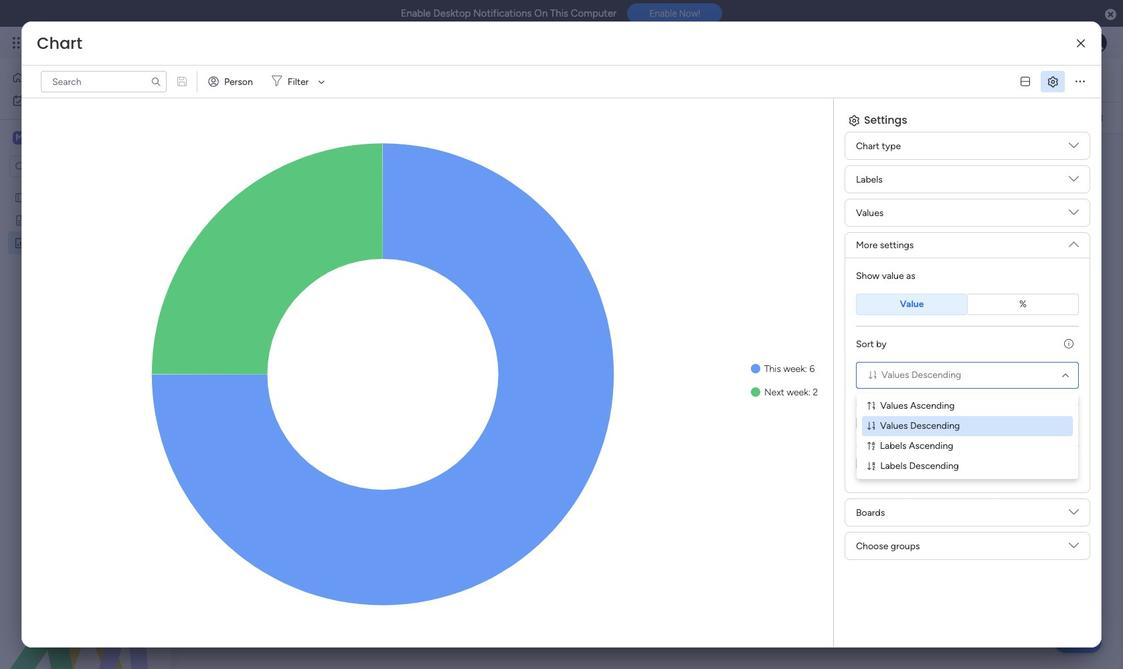 Task type: locate. For each thing, give the bounding box(es) containing it.
0 vertical spatial labels
[[856, 174, 883, 185]]

values
[[856, 207, 884, 219], [882, 370, 910, 381], [881, 400, 908, 412], [880, 420, 908, 432]]

enable left now!
[[650, 8, 677, 19]]

chart up home
[[37, 32, 82, 54]]

labels descending
[[881, 461, 959, 472]]

my for my work
[[31, 94, 44, 106]]

labels
[[856, 174, 883, 185], [880, 441, 907, 452], [881, 461, 907, 472]]

week
[[784, 364, 805, 375], [787, 387, 809, 398]]

: left '2'
[[809, 387, 811, 398]]

: for next week
[[809, 387, 811, 398]]

None search field
[[41, 71, 167, 92]]

1 horizontal spatial dashboard
[[252, 65, 370, 95]]

1 vertical spatial week
[[787, 387, 809, 398]]

1 vertical spatial values descending
[[880, 420, 960, 432]]

v2 az desc image
[[868, 462, 875, 471]]

2 dapulse dropdown down arrow image from the top
[[1069, 234, 1079, 249]]

chart for chart
[[37, 32, 82, 54]]

public board image left first
[[14, 191, 27, 204]]

public board image up public dashboard icon
[[14, 214, 27, 226]]

1 vertical spatial dashboard
[[53, 237, 99, 248]]

0 vertical spatial week
[[784, 364, 805, 375]]

choose
[[856, 541, 889, 552]]

help button
[[1055, 631, 1102, 653]]

show value as
[[856, 270, 916, 282]]

v2 number desc image
[[869, 371, 876, 380], [868, 422, 875, 431]]

person button
[[203, 71, 261, 92]]

2 vertical spatial descending
[[910, 461, 959, 472]]

1 vertical spatial new dashboard
[[31, 237, 99, 248]]

2 public board image from the top
[[14, 214, 27, 226]]

1 dapulse dropdown down arrow image from the top
[[1069, 141, 1079, 156]]

public board image for my first board
[[14, 191, 27, 204]]

0 vertical spatial values descending
[[882, 370, 962, 381]]

dashboard
[[252, 65, 370, 95], [53, 237, 99, 248]]

0 horizontal spatial :
[[805, 364, 807, 375]]

public board image
[[14, 191, 27, 204], [14, 214, 27, 226]]

1 vertical spatial show
[[872, 417, 896, 428]]

my inside option
[[31, 94, 44, 106]]

show down v2 az asc icon
[[872, 458, 896, 469]]

1 vertical spatial dapulse dropdown down arrow image
[[1069, 234, 1079, 249]]

filter button
[[266, 71, 330, 92]]

share
[[1040, 74, 1064, 85]]

sort
[[856, 339, 874, 350]]

0 vertical spatial new dashboard
[[202, 65, 370, 95]]

dapulse dropdown down arrow image
[[1069, 141, 1079, 156], [1069, 234, 1079, 249], [1069, 541, 1079, 556]]

ascending up values
[[909, 441, 954, 452]]

values down by
[[882, 370, 910, 381]]

2 vertical spatial dapulse dropdown down arrow image
[[1069, 507, 1079, 523]]

0 vertical spatial dapulse dropdown down arrow image
[[1069, 141, 1079, 156]]

labels for labels ascending
[[880, 441, 907, 452]]

0 horizontal spatial enable
[[401, 7, 431, 19]]

descending up values ascending
[[912, 370, 962, 381]]

1 vertical spatial chart
[[856, 140, 880, 152]]

labels right v2 az asc icon
[[880, 441, 907, 452]]

public board image for meeting notes
[[14, 214, 27, 226]]

0 vertical spatial new
[[202, 65, 247, 95]]

chart left type on the top right of the page
[[856, 140, 880, 152]]

values for the bottom 'v2 number desc' icon
[[880, 420, 908, 432]]

2 vertical spatial labels
[[881, 461, 907, 472]]

3 dapulse dropdown down arrow image from the top
[[1069, 541, 1079, 556]]

lottie animation image
[[0, 534, 171, 670]]

items
[[970, 417, 993, 428]]

0 vertical spatial v2 number desc image
[[869, 371, 876, 380]]

value
[[900, 299, 924, 310]]

computer
[[571, 7, 617, 19]]

new
[[202, 65, 247, 95], [31, 237, 51, 248]]

values descending for the bottom 'v2 number desc' icon
[[880, 420, 960, 432]]

values up labels ascending
[[880, 420, 908, 432]]

this
[[550, 7, 568, 19], [765, 364, 781, 375]]

v2 number desc image down v2 number asc 'icon'
[[868, 422, 875, 431]]

arrow down image
[[314, 74, 330, 90]]

0 vertical spatial my
[[31, 94, 44, 106]]

desktop
[[434, 7, 471, 19]]

0 vertical spatial public board image
[[14, 191, 27, 204]]

1 public board image from the top
[[14, 191, 27, 204]]

dashboard inside "banner"
[[252, 65, 370, 95]]

1 vertical spatial descending
[[910, 420, 960, 432]]

Search in workspace field
[[28, 159, 112, 174]]

my
[[31, 94, 44, 106], [31, 191, 44, 203]]

sort by
[[856, 339, 887, 350]]

dapulse dropdown down arrow image for boards
[[1069, 507, 1079, 523]]

1 vertical spatial public board image
[[14, 214, 27, 226]]

view
[[600, 74, 621, 86]]

1 vertical spatial v2 number desc image
[[868, 422, 875, 431]]

workspace
[[57, 131, 110, 144]]

week left '2'
[[787, 387, 809, 398]]

my left work
[[31, 94, 44, 106]]

descending for the bottom 'v2 number desc' icon
[[910, 420, 960, 432]]

enable
[[401, 7, 431, 19], [650, 8, 677, 19]]

1 vertical spatial :
[[809, 387, 811, 398]]

dapulse x slim image
[[1077, 38, 1085, 49]]

monday button
[[35, 25, 213, 60]]

home option
[[8, 67, 163, 88]]

public dashboard image
[[14, 236, 27, 249]]

dapulse dropdown down arrow image
[[1069, 174, 1079, 189], [1069, 208, 1079, 223], [1069, 507, 1079, 523]]

show down v2 number asc 'icon'
[[872, 417, 896, 428]]

dapulse dropdown down arrow image for values
[[1069, 208, 1079, 223]]

0 vertical spatial ascending
[[911, 400, 955, 412]]

week for this week
[[784, 364, 805, 375]]

values
[[928, 458, 954, 469]]

values up more
[[856, 207, 884, 219]]

1 vertical spatial this
[[765, 364, 781, 375]]

0 vertical spatial dashboard
[[252, 65, 370, 95]]

help
[[1067, 636, 1091, 649]]

labels right v2 az desc image
[[881, 461, 907, 472]]

list box
[[0, 183, 171, 435]]

type
[[882, 140, 901, 152]]

meeting notes
[[31, 214, 94, 226]]

home link
[[8, 67, 163, 88]]

enable for enable desktop notifications on this computer
[[401, 7, 431, 19]]

ascending
[[911, 400, 955, 412], [909, 441, 954, 452]]

1 horizontal spatial :
[[809, 387, 811, 398]]

as
[[907, 270, 916, 282]]

settings image
[[1091, 111, 1105, 124]]

next week : 2
[[765, 387, 818, 398]]

person
[[224, 76, 253, 87]]

groups
[[891, 541, 920, 552]]

more
[[856, 240, 878, 251]]

option
[[0, 185, 171, 188]]

this right on
[[550, 7, 568, 19]]

0 vertical spatial dapulse dropdown down arrow image
[[1069, 174, 1079, 189]]

0 vertical spatial show
[[856, 270, 880, 282]]

notifications
[[473, 7, 532, 19]]

values descending down values ascending
[[880, 420, 960, 432]]

1 dapulse dropdown down arrow image from the top
[[1069, 174, 1079, 189]]

show for show value as
[[856, 270, 880, 282]]

values descending up values ascending
[[882, 370, 962, 381]]

1 vertical spatial dapulse dropdown down arrow image
[[1069, 208, 1079, 223]]

first
[[47, 191, 63, 203]]

0 vertical spatial this
[[550, 7, 568, 19]]

show left value
[[856, 270, 880, 282]]

3 dapulse dropdown down arrow image from the top
[[1069, 507, 1079, 523]]

main
[[31, 131, 54, 144]]

:
[[805, 364, 807, 375], [809, 387, 811, 398]]

chart
[[37, 32, 82, 54], [856, 140, 880, 152]]

2 vertical spatial dapulse dropdown down arrow image
[[1069, 541, 1079, 556]]

1 vertical spatial my
[[31, 191, 44, 203]]

: left 6 at the right
[[805, 364, 807, 375]]

week left 6 at the right
[[784, 364, 805, 375]]

0 vertical spatial descending
[[912, 370, 962, 381]]

2
[[813, 387, 818, 398]]

1 vertical spatial labels
[[880, 441, 907, 452]]

0 vertical spatial :
[[805, 364, 807, 375]]

descending down values ascending
[[910, 420, 960, 432]]

1 horizontal spatial enable
[[650, 8, 677, 19]]

2 vertical spatial show
[[872, 458, 896, 469]]

new dashboard
[[202, 65, 370, 95], [31, 237, 99, 248]]

enable inside button
[[650, 8, 677, 19]]

settings
[[864, 112, 908, 128]]

enable now! button
[[627, 4, 723, 24]]

dapulse dropdown down arrow image for choose groups
[[1069, 541, 1079, 556]]

v2 number desc image up v2 number asc 'icon'
[[869, 371, 876, 380]]

1 vertical spatial new
[[31, 237, 51, 248]]

0 horizontal spatial chart
[[37, 32, 82, 54]]

ascending up show only top/bottom items
[[911, 400, 955, 412]]

list box containing my first board
[[0, 183, 171, 435]]

descending down labels ascending
[[910, 461, 959, 472]]

enable left desktop
[[401, 7, 431, 19]]

this up "next"
[[765, 364, 781, 375]]

0 vertical spatial chart
[[37, 32, 82, 54]]

descending
[[912, 370, 962, 381], [910, 420, 960, 432], [910, 461, 959, 472]]

show empty values
[[872, 458, 954, 469]]

values descending for top 'v2 number desc' icon
[[882, 370, 962, 381]]

1 vertical spatial ascending
[[909, 441, 954, 452]]

2 dapulse dropdown down arrow image from the top
[[1069, 208, 1079, 223]]

values descending
[[882, 370, 962, 381], [880, 420, 960, 432]]

values up only
[[881, 400, 908, 412]]

1 horizontal spatial new
[[202, 65, 247, 95]]

show
[[856, 270, 880, 282], [872, 417, 896, 428], [872, 458, 896, 469]]

1 horizontal spatial chart
[[856, 140, 880, 152]]

ascending for values ascending
[[911, 400, 955, 412]]

my left first
[[31, 191, 44, 203]]

%
[[1020, 299, 1027, 310]]

labels down the chart type
[[856, 174, 883, 185]]

1 horizontal spatial new dashboard
[[202, 65, 370, 95]]

search image
[[151, 76, 161, 87]]

descending for top 'v2 number desc' icon
[[912, 370, 962, 381]]



Task type: describe. For each thing, give the bounding box(es) containing it.
chart type
[[856, 140, 901, 152]]

v2 info image
[[1065, 339, 1074, 350]]

value button
[[856, 294, 968, 315]]

value
[[882, 270, 904, 282]]

now!
[[679, 8, 701, 19]]

lottie animation element
[[0, 534, 171, 670]]

more settings
[[856, 240, 914, 251]]

new inside "banner"
[[202, 65, 247, 95]]

on
[[534, 7, 548, 19]]

values for top 'v2 number desc' icon
[[882, 370, 910, 381]]

enable now!
[[650, 8, 701, 19]]

show for show only top/bottom items
[[872, 417, 896, 428]]

ascending for labels ascending
[[909, 441, 954, 452]]

: for this week
[[805, 364, 807, 375]]

0 horizontal spatial dashboard
[[53, 237, 99, 248]]

labels for labels
[[856, 174, 883, 185]]

top/bottom
[[918, 417, 968, 428]]

monday
[[60, 35, 105, 50]]

new dashboard banner
[[177, 59, 1123, 134]]

week for next week
[[787, 387, 809, 398]]

workspace image
[[13, 131, 26, 145]]

view button
[[594, 70, 627, 91]]

0 horizontal spatial this
[[550, 7, 568, 19]]

share button
[[1015, 69, 1070, 90]]

work
[[46, 94, 66, 106]]

workspace selection element
[[13, 130, 112, 147]]

boards
[[856, 507, 885, 519]]

Filter dashboard by text search field
[[399, 107, 525, 129]]

show for show empty values
[[872, 458, 896, 469]]

descending for v2 az desc image
[[910, 461, 959, 472]]

1 horizontal spatial this
[[765, 364, 781, 375]]

Chart field
[[33, 32, 86, 54]]

v2 number asc image
[[868, 402, 875, 411]]

my first board
[[31, 191, 90, 203]]

v2 az asc image
[[868, 442, 875, 451]]

values for v2 number asc 'icon'
[[881, 400, 908, 412]]

my for my first board
[[31, 191, 44, 203]]

Filter dashboard by text search field
[[41, 71, 167, 92]]

add to favorites image
[[380, 73, 394, 87]]

m
[[15, 132, 23, 143]]

0 horizontal spatial new
[[31, 237, 51, 248]]

select product image
[[12, 36, 25, 50]]

% button
[[968, 294, 1079, 315]]

dapulse close image
[[1105, 8, 1117, 21]]

0 horizontal spatial new dashboard
[[31, 237, 99, 248]]

kendall parks image
[[1086, 32, 1107, 54]]

labels for labels descending
[[881, 461, 907, 472]]

my work option
[[8, 90, 163, 111]]

by
[[877, 339, 887, 350]]

filter
[[288, 76, 309, 87]]

chart for chart type
[[856, 140, 880, 152]]

my work
[[31, 94, 66, 106]]

New Dashboard field
[[198, 65, 373, 95]]

home
[[29, 72, 55, 83]]

next
[[765, 387, 785, 398]]

labels ascending
[[880, 441, 954, 452]]

6
[[810, 364, 815, 375]]

more dots image
[[1076, 77, 1085, 87]]

only
[[898, 417, 916, 428]]

enable for enable now!
[[650, 8, 677, 19]]

choose groups
[[856, 541, 920, 552]]

show only top/bottom items
[[872, 417, 993, 428]]

meeting
[[31, 214, 66, 226]]

enable desktop notifications on this computer
[[401, 7, 617, 19]]

this week : 6
[[765, 364, 815, 375]]

dapulse dropdown down arrow image for chart type
[[1069, 141, 1079, 156]]

new dashboard inside "banner"
[[202, 65, 370, 95]]

settings
[[880, 240, 914, 251]]

board
[[66, 191, 90, 203]]

values ascending
[[881, 400, 955, 412]]

notes
[[68, 214, 94, 226]]

dapulse dropdown down arrow image for labels
[[1069, 174, 1079, 189]]

my work link
[[8, 90, 163, 111]]

dapulse dropdown down arrow image for more settings
[[1069, 234, 1079, 249]]

v2 split view image
[[1021, 77, 1030, 87]]

main workspace
[[31, 131, 110, 144]]

empty
[[898, 458, 925, 469]]



Task type: vqa. For each thing, say whether or not it's contained in the screenshot.
STATUS CHANGE option
no



